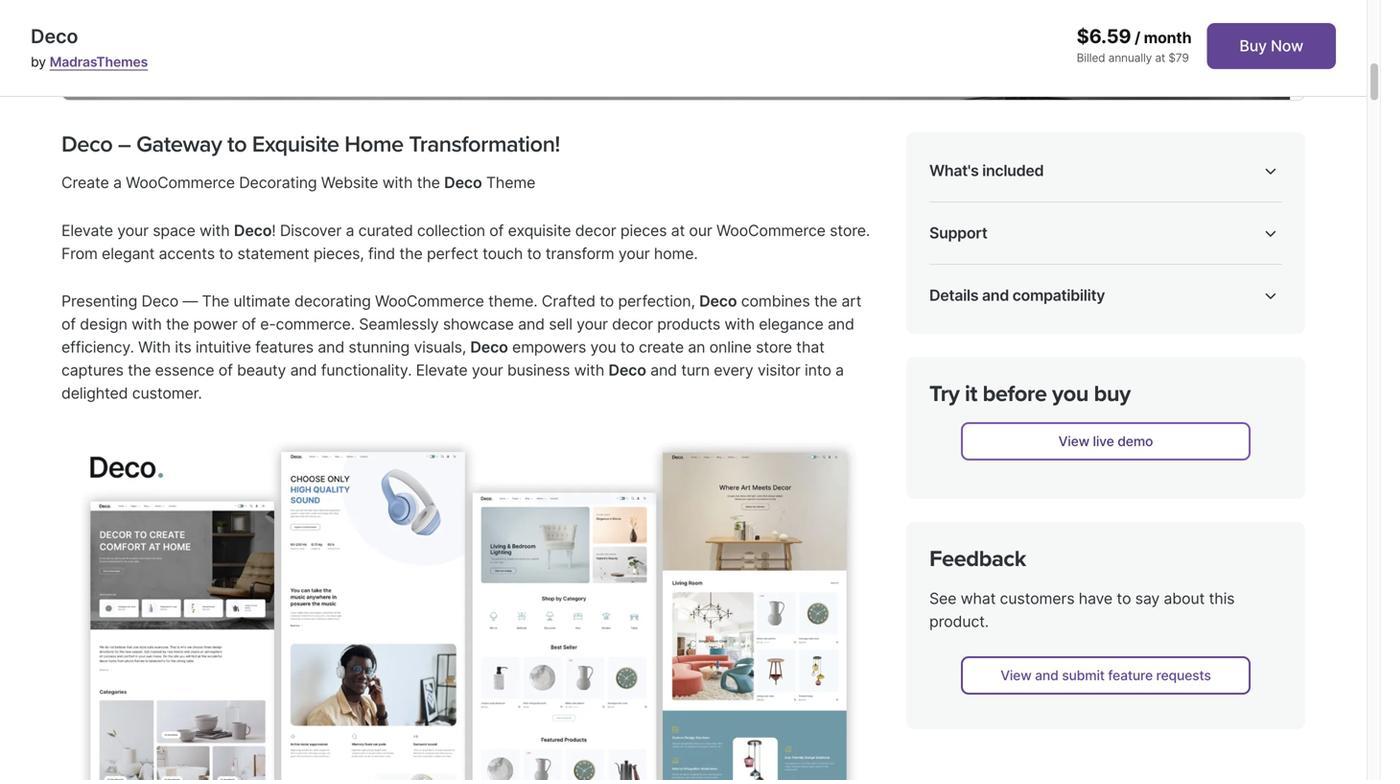 Task type: locate. For each thing, give the bounding box(es) containing it.
, responsive
[[1149, 428, 1229, 444]]

0 vertical spatial a
[[113, 173, 122, 192]]

0 horizontal spatial madrasthemes link
[[50, 54, 148, 70]]

home up responsive
[[1220, 409, 1257, 425]]

you inside empowers you to create an online store that captures the essence of beauty and functionality. elevate your business with
[[591, 338, 616, 357]]

2 year from the top
[[959, 225, 986, 241]]

2023-11-20
[[1064, 372, 1137, 388]]

you up themes link
[[1053, 380, 1089, 407]]

submit
[[1062, 667, 1105, 684]]

year up day
[[959, 225, 986, 241]]

create
[[61, 173, 109, 192]]

your
[[117, 221, 149, 240], [619, 244, 650, 263], [577, 315, 608, 334], [472, 361, 503, 380]]

view left the 'submit'
[[1001, 667, 1032, 684]]

visitor
[[758, 361, 801, 380]]

view and submit feature requests
[[1001, 667, 1212, 684]]

, down "themes , block themes ,"
[[1149, 428, 1152, 444]]

1 horizontal spatial home
[[1220, 409, 1257, 425]]

0 horizontal spatial elevate
[[61, 221, 113, 240]]

0 horizontal spatial madrasthemes
[[50, 54, 148, 70]]

to left create
[[621, 338, 635, 357]]

empowers
[[512, 338, 586, 357]]

decor down perfection,
[[612, 315, 653, 334]]

pieces,
[[314, 244, 364, 263]]

space
[[153, 221, 195, 240]]

1 horizontal spatial madrasthemes
[[1015, 258, 1127, 277]]

find
[[368, 244, 395, 263]]

from
[[61, 244, 98, 263]]

by inside deco by madrasthemes
[[31, 54, 46, 70]]

at left our
[[671, 221, 685, 240]]

, up responsive
[[1212, 409, 1216, 425]]

1 vertical spatial at
[[671, 221, 685, 240]]

you right empowers
[[591, 338, 616, 357]]

decor inside combines the art of design with the power of e-commerce. seamlessly showcase and sell your decor products with elegance and efficiency. with its intuitive features and stunning visuals,
[[612, 315, 653, 334]]

1 horizontal spatial madrasthemes link
[[1015, 258, 1127, 277]]

woocommerce
[[126, 173, 235, 192], [717, 221, 826, 240], [375, 292, 484, 311]]

1 horizontal spatial you
[[1053, 380, 1089, 407]]

a
[[113, 173, 122, 192], [346, 221, 354, 240], [836, 361, 844, 380]]

,
[[1116, 409, 1119, 425], [1212, 409, 1216, 425], [1149, 428, 1152, 444]]

1 vertical spatial woocommerce
[[717, 221, 826, 240]]

your right "sell"
[[577, 315, 608, 334]]

pieces
[[621, 221, 667, 240]]

—
[[183, 292, 198, 311]]

at inside the ! discover a curated collection of exquisite decor pieces at our woocommerce store. from elegant accents to statement pieces, find the perfect touch to transform your home.
[[671, 221, 685, 240]]

view
[[1042, 305, 1073, 322], [1059, 433, 1090, 450], [1001, 667, 1032, 684]]

themes up , responsive
[[1161, 409, 1212, 425]]

that
[[797, 338, 825, 357]]

presenting deco — the ultimate decorating woocommerce theme. crafted to perfection, deco
[[61, 292, 737, 311]]

version
[[930, 335, 978, 351]]

about
[[1164, 589, 1205, 608]]

view down themes link
[[1059, 433, 1090, 450]]

2 chevron up image from the top
[[1260, 284, 1283, 307]]

your inside empowers you to create an online store that captures the essence of beauty and functionality. elevate your business with
[[472, 361, 503, 380]]

1- for 1-year support
[[947, 225, 959, 241]]

madrasthemes inside deco by madrasthemes
[[50, 54, 148, 70]]

chevron up image
[[1260, 221, 1283, 245], [1260, 284, 1283, 307]]

of down intuitive
[[219, 361, 233, 380]]

an
[[688, 338, 706, 357]]

2 1- from the top
[[947, 225, 959, 241]]

update
[[960, 372, 1005, 388]]

the inside empowers you to create an online store that captures the essence of beauty and functionality. elevate your business with
[[128, 361, 151, 380]]

0 horizontal spatial home
[[345, 131, 404, 158]]

1 vertical spatial 1-
[[947, 225, 959, 241]]

a right "into"
[[836, 361, 844, 380]]

$79
[[1169, 51, 1189, 65]]

madrasthemes
[[50, 54, 148, 70], [1015, 258, 1127, 277]]

0 vertical spatial 1-
[[947, 196, 959, 212]]

with down empowers
[[574, 361, 605, 380]]

elevate up from
[[61, 221, 113, 240]]

live
[[1093, 433, 1115, 450]]

0 vertical spatial you
[[591, 338, 616, 357]]

and down themes link
[[1064, 428, 1088, 444]]

madrasthemes up compatibility
[[1015, 258, 1127, 277]]

and left the 'submit'
[[1035, 667, 1059, 684]]

statement
[[237, 244, 309, 263]]

view down compatibility
[[1042, 305, 1073, 322]]

showcase
[[443, 315, 514, 334]]

1 vertical spatial decor
[[612, 315, 653, 334]]

0 horizontal spatial themes
[[1064, 409, 1116, 425]]

1 vertical spatial by
[[993, 258, 1011, 277]]

deco – gateway to exquisite home transformation!
[[61, 131, 560, 158]]

1 vertical spatial a
[[346, 221, 354, 240]]

and down day
[[982, 286, 1009, 305]]

curated
[[359, 221, 413, 240]]

elegant
[[102, 244, 155, 263]]

woocommerce down 'gateway'
[[126, 173, 235, 192]]

of left design
[[61, 315, 76, 334]]

with up accents
[[200, 221, 230, 240]]

1-
[[947, 196, 959, 212], [947, 225, 959, 241]]

try it before you buy
[[930, 380, 1131, 407]]

0 vertical spatial madrasthemes
[[50, 54, 148, 70]]

decorating
[[239, 173, 317, 192]]

included
[[983, 161, 1044, 180]]

details
[[930, 286, 979, 305]]

30-
[[947, 254, 969, 270]]

support
[[989, 225, 1038, 241]]

0 horizontal spatial at
[[671, 221, 685, 240]]

a right create
[[113, 173, 122, 192]]

theme
[[486, 173, 536, 192]]

1 vertical spatial chevron up image
[[1260, 284, 1283, 307]]

0 vertical spatial at
[[1156, 51, 1166, 65]]

to right accents
[[219, 244, 233, 263]]

0 vertical spatial view
[[1042, 305, 1073, 322]]

by for handled
[[993, 258, 1011, 277]]

languages link
[[930, 540, 1000, 556]]

by for deco
[[31, 54, 46, 70]]

view for try it before you buy
[[1059, 433, 1090, 450]]

woocommerce right our
[[717, 221, 826, 240]]

turn
[[682, 361, 710, 380]]

at left $79
[[1156, 51, 1166, 65]]

themes , block themes ,
[[1064, 409, 1220, 425]]

home up website
[[345, 131, 404, 158]]

your inside combines the art of design with the power of e-commerce. seamlessly showcase and sell your decor products with elegance and efficiency. with its intuitive features and stunning visuals,
[[577, 315, 608, 334]]

woocommerce up seamlessly
[[375, 292, 484, 311]]

of inside the ! discover a curated collection of exquisite decor pieces at our woocommerce store. from elegant accents to statement pieces, find the perfect touch to transform your home.
[[490, 221, 504, 240]]

with
[[138, 338, 171, 357]]

guarantee
[[1077, 254, 1140, 270]]

decorating
[[295, 292, 371, 311]]

your down showcase
[[472, 361, 503, 380]]

our
[[689, 221, 713, 240]]

elevate down visuals,
[[416, 361, 468, 380]]

1- for 1-year extension updates
[[947, 196, 959, 212]]

2 horizontal spatial ,
[[1212, 409, 1216, 425]]

with right website
[[383, 173, 413, 192]]

the down with
[[128, 361, 151, 380]]

1 chevron up image from the top
[[1260, 221, 1283, 245]]

feedback
[[930, 545, 1027, 572]]

1- up support
[[947, 196, 959, 212]]

2 vertical spatial a
[[836, 361, 844, 380]]

view for handled by
[[1042, 305, 1073, 322]]

what's included
[[930, 161, 1044, 180]]

block themes link
[[1123, 409, 1212, 425]]

exquisite
[[252, 131, 339, 158]]

compatibility
[[1013, 286, 1106, 305]]

30-day money-back guarantee
[[947, 254, 1140, 270]]

buy now
[[1240, 36, 1304, 55]]

madrasthemes link up compatibility
[[1015, 258, 1127, 277]]

home and furniture link
[[1064, 409, 1257, 444]]

2 vertical spatial woocommerce
[[375, 292, 484, 311]]

the
[[417, 173, 440, 192], [400, 244, 423, 263], [814, 292, 838, 311], [166, 315, 189, 334], [128, 361, 151, 380]]

0 horizontal spatial by
[[31, 54, 46, 70]]

to left say
[[1117, 589, 1132, 608]]

1 horizontal spatial themes
[[1161, 409, 1212, 425]]

1 horizontal spatial elevate
[[416, 361, 468, 380]]

0 horizontal spatial woocommerce
[[126, 173, 235, 192]]

the right find
[[400, 244, 423, 263]]

0 horizontal spatial you
[[591, 338, 616, 357]]

into
[[805, 361, 832, 380]]

2 horizontal spatial woocommerce
[[717, 221, 826, 240]]

1 year from the top
[[959, 196, 986, 212]]

1 vertical spatial home
[[1220, 409, 1257, 425]]

decor up transform
[[575, 221, 617, 240]]

the
[[202, 292, 229, 311]]

themes link
[[1064, 409, 1116, 425]]

languages
[[930, 540, 1000, 556]]

0 vertical spatial year
[[959, 196, 986, 212]]

before
[[983, 380, 1047, 407]]

decor
[[575, 221, 617, 240], [612, 315, 653, 334]]

your down pieces
[[619, 244, 650, 263]]

1 vertical spatial madrasthemes link
[[1015, 258, 1127, 277]]

combines
[[741, 292, 810, 311]]

by
[[31, 54, 46, 70], [993, 258, 1011, 277]]

year for support
[[959, 225, 986, 241]]

and down 'features'
[[290, 361, 317, 380]]

1 themes from the left
[[1064, 409, 1116, 425]]

product.
[[930, 612, 989, 631]]

you
[[591, 338, 616, 357], [1053, 380, 1089, 407]]

1 vertical spatial madrasthemes
[[1015, 258, 1127, 277]]

madrasthemes link
[[50, 54, 148, 70], [1015, 258, 1127, 277]]

1 horizontal spatial a
[[346, 221, 354, 240]]

1 vertical spatial year
[[959, 225, 986, 241]]

of up touch
[[490, 221, 504, 240]]

0 vertical spatial madrasthemes link
[[50, 54, 148, 70]]

madrasthemes link up –
[[50, 54, 148, 70]]

handled
[[930, 258, 989, 277]]

empowers you to create an online store that captures the essence of beauty and functionality. elevate your business with
[[61, 338, 825, 380]]

2 vertical spatial view
[[1001, 667, 1032, 684]]

0 vertical spatial decor
[[575, 221, 617, 240]]

captures
[[61, 361, 124, 380]]

back
[[1043, 254, 1073, 270]]

madrasthemes up –
[[50, 54, 148, 70]]

–
[[118, 131, 131, 158]]

deco
[[31, 24, 78, 48], [61, 131, 113, 158], [444, 173, 482, 192], [234, 221, 272, 240], [142, 292, 179, 311], [700, 292, 737, 311], [471, 338, 508, 357], [609, 361, 647, 380]]

woocommerce inside the ! discover a curated collection of exquisite decor pieces at our woocommerce store. from elegant accents to statement pieces, find the perfect touch to transform your home.
[[717, 221, 826, 240]]

to right crafted
[[600, 292, 614, 311]]

1 vertical spatial view
[[1059, 433, 1090, 450]]

2 horizontal spatial a
[[836, 361, 844, 380]]

1 horizontal spatial by
[[993, 258, 1011, 277]]

create a woocommerce decorating website with the deco theme
[[61, 173, 536, 192]]

crafted
[[542, 292, 596, 311]]

a up pieces,
[[346, 221, 354, 240]]

functionality.
[[321, 361, 412, 380]]

1 1- from the top
[[947, 196, 959, 212]]

year up support
[[959, 196, 986, 212]]

at
[[1156, 51, 1166, 65], [671, 221, 685, 240]]

1 horizontal spatial at
[[1156, 51, 1166, 65]]

1 vertical spatial elevate
[[416, 361, 468, 380]]

1- up 30-
[[947, 225, 959, 241]]

themes up the live at the right bottom
[[1064, 409, 1116, 425]]

0 vertical spatial by
[[31, 54, 46, 70]]

0 vertical spatial chevron up image
[[1260, 221, 1283, 245]]

and down create
[[651, 361, 677, 380]]

20
[[1120, 372, 1137, 388]]

view live demo link
[[961, 422, 1251, 461]]

, up furniture
[[1116, 409, 1119, 425]]



Task type: vqa. For each thing, say whether or not it's contained in the screenshot.
Billed on the top right
yes



Task type: describe. For each thing, give the bounding box(es) containing it.
responsive link
[[1156, 428, 1229, 444]]

with up with
[[132, 315, 162, 334]]

say
[[1136, 589, 1160, 608]]

year for extension
[[959, 196, 986, 212]]

chevron up image for support
[[1260, 221, 1283, 245]]

details and compatibility
[[930, 286, 1106, 305]]

store
[[756, 338, 792, 357]]

intuitive
[[196, 338, 251, 357]]

your inside the ! discover a curated collection of exquisite decor pieces at our woocommerce store. from elegant accents to statement pieces, find the perfect touch to transform your home.
[[619, 244, 650, 263]]

extension
[[989, 196, 1049, 212]]

perfection,
[[618, 292, 695, 311]]

features
[[255, 338, 314, 357]]

view documentation link
[[961, 294, 1251, 333]]

and inside empowers you to create an online store that captures the essence of beauty and functionality. elevate your business with
[[290, 361, 317, 380]]

day
[[969, 254, 992, 270]]

chevron up image for details and compatibility
[[1260, 284, 1283, 307]]

and down commerce.
[[318, 338, 345, 357]]

elegance
[[759, 315, 824, 334]]

home inside home and furniture
[[1220, 409, 1257, 425]]

elevate inside empowers you to create an online store that captures the essence of beauty and functionality. elevate your business with
[[416, 361, 468, 380]]

1 vertical spatial you
[[1053, 380, 1089, 407]]

0 vertical spatial elevate
[[61, 221, 113, 240]]

try
[[930, 380, 960, 407]]

decor inside the ! discover a curated collection of exquisite decor pieces at our woocommerce store. from elegant accents to statement pieces, find the perfect touch to transform your home.
[[575, 221, 617, 240]]

see
[[930, 589, 957, 608]]

the left art
[[814, 292, 838, 311]]

furniture
[[1091, 428, 1149, 444]]

delighted
[[61, 384, 128, 403]]

view documentation
[[1042, 305, 1171, 322]]

and turn every visitor into a delighted customer.
[[61, 361, 844, 403]]

collection
[[417, 221, 486, 240]]

discover
[[280, 221, 342, 240]]

with up "online"
[[725, 315, 755, 334]]

now
[[1271, 36, 1304, 55]]

to inside see what customers have to say about this product.
[[1117, 589, 1132, 608]]

sell
[[549, 315, 573, 334]]

1 horizontal spatial ,
[[1149, 428, 1152, 444]]

home and furniture
[[1064, 409, 1257, 444]]

have
[[1079, 589, 1113, 608]]

countries
[[930, 497, 992, 514]]

last update
[[930, 372, 1005, 388]]

beauty
[[237, 361, 286, 380]]

combines the art of design with the power of e-commerce. seamlessly showcase and sell your decor products with elegance and efficiency. with its intuitive features and stunning visuals,
[[61, 292, 862, 357]]

design
[[80, 315, 127, 334]]

view live demo
[[1059, 433, 1154, 450]]

what
[[961, 589, 996, 608]]

and down art
[[828, 315, 855, 334]]

of left e-
[[242, 315, 256, 334]]

art
[[842, 292, 862, 311]]

your up elegant
[[117, 221, 149, 240]]

deco by madrasthemes
[[31, 24, 148, 70]]

1 horizontal spatial woocommerce
[[375, 292, 484, 311]]

madrasthemes for handled
[[1015, 258, 1127, 277]]

block
[[1123, 409, 1158, 425]]

transformation!
[[409, 131, 560, 158]]

the inside the ! discover a curated collection of exquisite decor pieces at our woocommerce store. from elegant accents to statement pieces, find the perfect touch to transform your home.
[[400, 244, 423, 263]]

theme.
[[488, 292, 538, 311]]

power
[[193, 315, 238, 334]]

handled by madrasthemes
[[930, 258, 1127, 277]]

madrasthemes link for handled by
[[1015, 258, 1127, 277]]

visuals,
[[414, 338, 466, 357]]

to inside empowers you to create an online store that captures the essence of beauty and functionality. elevate your business with
[[621, 338, 635, 357]]

madrasthemes link for by
[[50, 54, 148, 70]]

1-year support
[[947, 225, 1038, 241]]

the up its
[[166, 315, 189, 334]]

chevron up image
[[1260, 159, 1283, 182]]

$6.59
[[1077, 24, 1132, 48]]

deco inside deco by madrasthemes
[[31, 24, 78, 48]]

buy
[[1240, 36, 1268, 55]]

0 vertical spatial woocommerce
[[126, 173, 235, 192]]

create
[[639, 338, 684, 357]]

0 vertical spatial home
[[345, 131, 404, 158]]

it
[[965, 380, 978, 407]]

/
[[1135, 28, 1141, 47]]

commerce.
[[276, 315, 355, 334]]

home.
[[654, 244, 698, 263]]

efficiency.
[[61, 338, 134, 357]]

a inside and turn every visitor into a delighted customer.
[[836, 361, 844, 380]]

view and submit feature requests link
[[961, 656, 1251, 695]]

and inside and turn every visitor into a delighted customer.
[[651, 361, 677, 380]]

responsive
[[1156, 428, 1229, 444]]

and up empowers
[[518, 315, 545, 334]]

feature
[[1109, 667, 1153, 684]]

and inside home and furniture
[[1064, 428, 1088, 444]]

customers
[[1000, 589, 1075, 608]]

a inside the ! discover a curated collection of exquisite decor pieces at our woocommerce store. from elegant accents to statement pieces, find the perfect touch to transform your home.
[[346, 221, 354, 240]]

exquisite
[[508, 221, 571, 240]]

website
[[321, 173, 378, 192]]

see what customers have to say about this product.
[[930, 589, 1235, 631]]

presenting
[[61, 292, 137, 311]]

accents
[[159, 244, 215, 263]]

seamlessly
[[359, 315, 439, 334]]

updates
[[1053, 196, 1103, 212]]

at inside $6.59 / month billed annually at $79
[[1156, 51, 1166, 65]]

! discover a curated collection of exquisite decor pieces at our woocommerce store. from elegant accents to statement pieces, find the perfect touch to transform your home.
[[61, 221, 870, 263]]

money-
[[995, 254, 1043, 270]]

annually
[[1109, 51, 1153, 65]]

$6.59 / month billed annually at $79
[[1077, 24, 1192, 65]]

1-year extension updates
[[947, 196, 1103, 212]]

online
[[710, 338, 752, 357]]

this
[[1209, 589, 1235, 608]]

business
[[507, 361, 570, 380]]

documentation
[[1076, 305, 1171, 322]]

requests
[[1157, 667, 1212, 684]]

0 horizontal spatial a
[[113, 173, 122, 192]]

0 horizontal spatial ,
[[1116, 409, 1119, 425]]

of inside empowers you to create an online store that captures the essence of beauty and functionality. elevate your business with
[[219, 361, 233, 380]]

perfect
[[427, 244, 479, 263]]

to down the 'exquisite' at left
[[527, 244, 542, 263]]

madrasthemes for deco
[[50, 54, 148, 70]]

to up decorating
[[227, 131, 247, 158]]

elevate your space with deco
[[61, 221, 272, 240]]

the up collection
[[417, 173, 440, 192]]

2023-
[[1064, 372, 1103, 388]]

with inside empowers you to create an online store that captures the essence of beauty and functionality. elevate your business with
[[574, 361, 605, 380]]

worldwide
[[1081, 497, 1150, 514]]

ultimate
[[234, 292, 290, 311]]

2 themes from the left
[[1161, 409, 1212, 425]]



